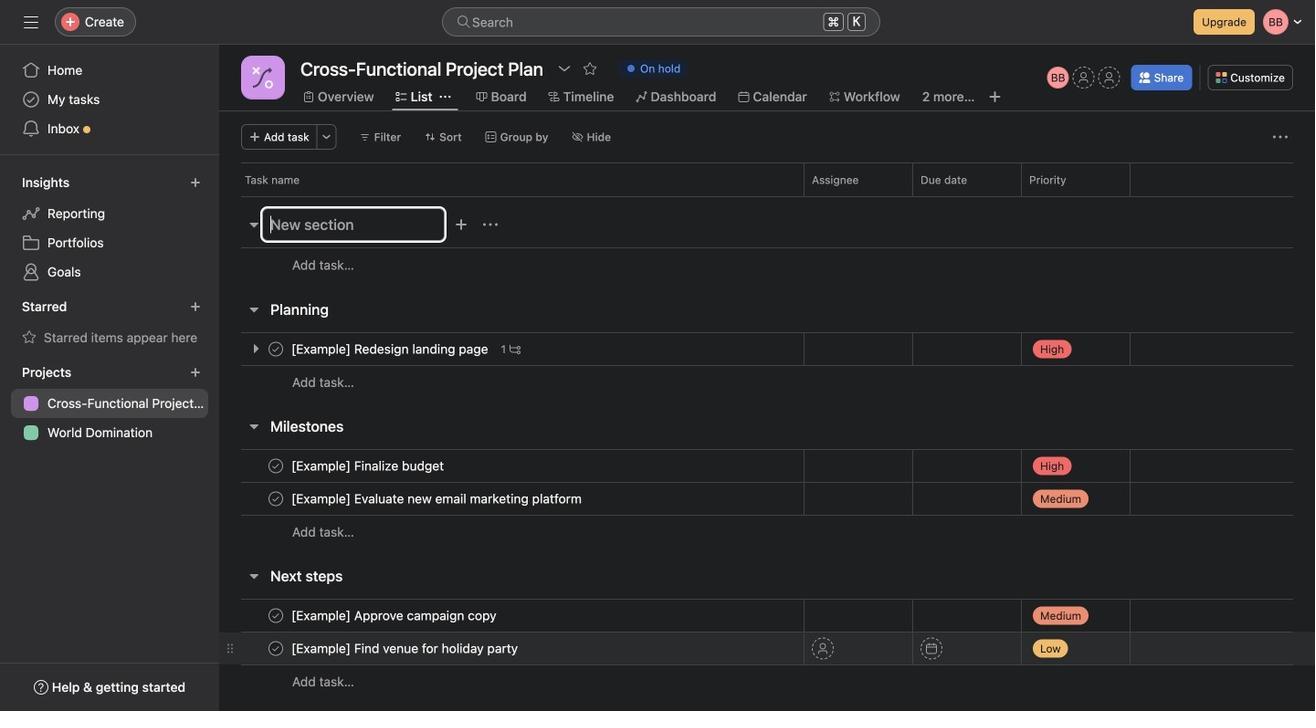 Task type: locate. For each thing, give the bounding box(es) containing it.
1 vertical spatial mark complete checkbox
[[265, 488, 287, 510]]

3 mark complete image from the top
[[265, 638, 287, 660]]

0 vertical spatial mark complete image
[[265, 488, 287, 510]]

task name text field inside [example] approve campaign copy cell
[[288, 607, 502, 625]]

1 vertical spatial mark complete image
[[265, 455, 287, 477]]

None text field
[[296, 52, 548, 85]]

mark complete image inside [example] evaluate new email marketing platform "cell"
[[265, 488, 287, 510]]

collapse task list for this group image up expand subtask list for the task [example] redesign landing page image
[[247, 302, 261, 317]]

1 vertical spatial mark complete checkbox
[[265, 605, 287, 627]]

task name text field inside [example] finalize budget cell
[[288, 457, 450, 475]]

header next steps tree grid
[[219, 599, 1315, 699]]

1 task name text field from the top
[[288, 457, 450, 475]]

1 collapse task list for this group image from the top
[[247, 302, 261, 317]]

expand subtask list for the task [example] redesign landing page image
[[248, 342, 263, 356]]

2 vertical spatial mark complete checkbox
[[265, 638, 287, 660]]

mark complete checkbox for [example] finalize budget cell
[[265, 455, 287, 477]]

2 vertical spatial task name text field
[[288, 640, 524, 658]]

0 vertical spatial mark complete image
[[265, 338, 287, 360]]

2 mark complete checkbox from the top
[[265, 605, 287, 627]]

mark complete image
[[265, 338, 287, 360], [265, 455, 287, 477]]

Task name text field
[[288, 457, 450, 475], [288, 607, 502, 625], [288, 640, 524, 658]]

1 mark complete checkbox from the top
[[265, 455, 287, 477]]

New section text field
[[262, 208, 445, 241]]

mark complete checkbox inside [example] find venue for holiday party cell
[[265, 638, 287, 660]]

3 mark complete checkbox from the top
[[265, 638, 287, 660]]

0 vertical spatial task name text field
[[288, 340, 494, 359]]

global element
[[0, 45, 219, 154]]

Search tasks, projects, and more text field
[[442, 7, 881, 37]]

3 task name text field from the top
[[288, 640, 524, 658]]

1 task name text field from the top
[[288, 340, 494, 359]]

1 vertical spatial task name text field
[[288, 607, 502, 625]]

2 mark complete checkbox from the top
[[265, 488, 287, 510]]

mark complete checkbox inside [example] finalize budget cell
[[265, 455, 287, 477]]

1 mark complete image from the top
[[265, 338, 287, 360]]

1 mark complete checkbox from the top
[[265, 338, 287, 360]]

more section actions image
[[483, 217, 498, 232]]

[example] approve campaign copy cell
[[219, 599, 804, 633]]

0 vertical spatial mark complete checkbox
[[265, 455, 287, 477]]

2 vertical spatial mark complete image
[[265, 638, 287, 660]]

Task name text field
[[288, 340, 494, 359], [288, 490, 587, 508]]

more actions image
[[1273, 130, 1288, 144]]

2 mark complete image from the top
[[265, 455, 287, 477]]

insights element
[[0, 166, 219, 290]]

mark complete image inside [example] find venue for holiday party cell
[[265, 638, 287, 660]]

line_and_symbols image
[[252, 67, 274, 89]]

task name text field inside [example] find venue for holiday party cell
[[288, 640, 524, 658]]

0 vertical spatial collapse task list for this group image
[[247, 302, 261, 317]]

0 vertical spatial collapse task list for this group image
[[247, 217, 261, 232]]

add items to starred image
[[190, 301, 201, 312]]

row
[[219, 163, 1315, 196], [241, 195, 1294, 197], [219, 248, 1315, 282], [219, 333, 1315, 366], [219, 365, 1315, 399], [219, 449, 1315, 483], [219, 482, 1315, 516], [219, 515, 1315, 549], [219, 599, 1315, 633], [219, 632, 1315, 666], [219, 665, 1315, 699]]

Mark complete checkbox
[[265, 338, 287, 360], [265, 605, 287, 627], [265, 638, 287, 660]]

new project or portfolio image
[[190, 367, 201, 378]]

mark complete image
[[265, 488, 287, 510], [265, 605, 287, 627], [265, 638, 287, 660]]

collapse task list for this group image for "header planning" tree grid
[[247, 302, 261, 317]]

collapse task list for this group image
[[247, 302, 261, 317], [247, 419, 261, 434]]

mark complete image for [example] evaluate new email marketing platform "cell"
[[265, 488, 287, 510]]

collapse task list for this group image down expand subtask list for the task [example] redesign landing page image
[[247, 419, 261, 434]]

projects element
[[0, 356, 219, 451]]

mark complete checkbox inside [example] redesign landing page cell
[[265, 338, 287, 360]]

None field
[[442, 7, 881, 37]]

mark complete image for [example] approve campaign copy cell
[[265, 605, 287, 627]]

2 mark complete image from the top
[[265, 605, 287, 627]]

2 collapse task list for this group image from the top
[[247, 419, 261, 434]]

1 mark complete image from the top
[[265, 488, 287, 510]]

mark complete image inside [example] approve campaign copy cell
[[265, 605, 287, 627]]

Mark complete checkbox
[[265, 455, 287, 477], [265, 488, 287, 510]]

mark complete checkbox inside [example] evaluate new email marketing platform "cell"
[[265, 488, 287, 510]]

1 vertical spatial collapse task list for this group image
[[247, 419, 261, 434]]

0 vertical spatial mark complete checkbox
[[265, 338, 287, 360]]

mark complete image for [example] find venue for holiday party cell
[[265, 638, 287, 660]]

0 vertical spatial task name text field
[[288, 457, 450, 475]]

more actions image
[[321, 132, 332, 143]]

collapse task list for this group image
[[247, 217, 261, 232], [247, 569, 261, 584]]

1 collapse task list for this group image from the top
[[247, 217, 261, 232]]

2 task name text field from the top
[[288, 607, 502, 625]]

2 task name text field from the top
[[288, 490, 587, 508]]

mark complete checkbox inside [example] approve campaign copy cell
[[265, 605, 287, 627]]

task name text field for 1st collapse task list for this group image from the bottom of the page
[[288, 607, 502, 625]]

1 vertical spatial mark complete image
[[265, 605, 287, 627]]

1 vertical spatial task name text field
[[288, 490, 587, 508]]

mark complete image inside [example] finalize budget cell
[[265, 455, 287, 477]]

1 vertical spatial collapse task list for this group image
[[247, 569, 261, 584]]

mark complete image for mark complete option inside the [example] redesign landing page cell
[[265, 338, 287, 360]]



Task type: vqa. For each thing, say whether or not it's contained in the screenshot.
[Example] Evaluate new email marketing platform CELL
yes



Task type: describe. For each thing, give the bounding box(es) containing it.
header milestones tree grid
[[219, 449, 1315, 549]]

2 collapse task list for this group image from the top
[[247, 569, 261, 584]]

header planning tree grid
[[219, 333, 1315, 399]]

mark complete checkbox for [example] approve campaign copy cell
[[265, 605, 287, 627]]

[example] evaluate new email marketing platform cell
[[219, 482, 804, 516]]

add tab image
[[988, 90, 1003, 104]]

mark complete checkbox for [example] find venue for holiday party cell
[[265, 638, 287, 660]]

tab actions image
[[440, 91, 451, 102]]

new insights image
[[190, 177, 201, 188]]

task name text field inside [example] redesign landing page cell
[[288, 340, 494, 359]]

show options image
[[557, 61, 572, 76]]

[example] find venue for holiday party cell
[[219, 632, 804, 666]]

[example] finalize budget cell
[[219, 449, 804, 483]]

task name text field for the header milestones tree grid's collapse task list for this group icon
[[288, 457, 450, 475]]

starred element
[[0, 290, 219, 356]]

mark complete checkbox for [example] evaluate new email marketing platform "cell"
[[265, 488, 287, 510]]

task name text field inside [example] evaluate new email marketing platform "cell"
[[288, 490, 587, 508]]

collapse task list for this group image for the header milestones tree grid
[[247, 419, 261, 434]]

[example] redesign landing page cell
[[219, 333, 804, 366]]

add a task to this group image
[[454, 217, 469, 232]]

mark complete image for mark complete checkbox in [example] finalize budget cell
[[265, 455, 287, 477]]

manage project members image
[[1048, 67, 1069, 89]]

1 subtask image
[[510, 344, 521, 355]]

add to starred image
[[583, 61, 597, 76]]

hide sidebar image
[[24, 15, 38, 29]]



